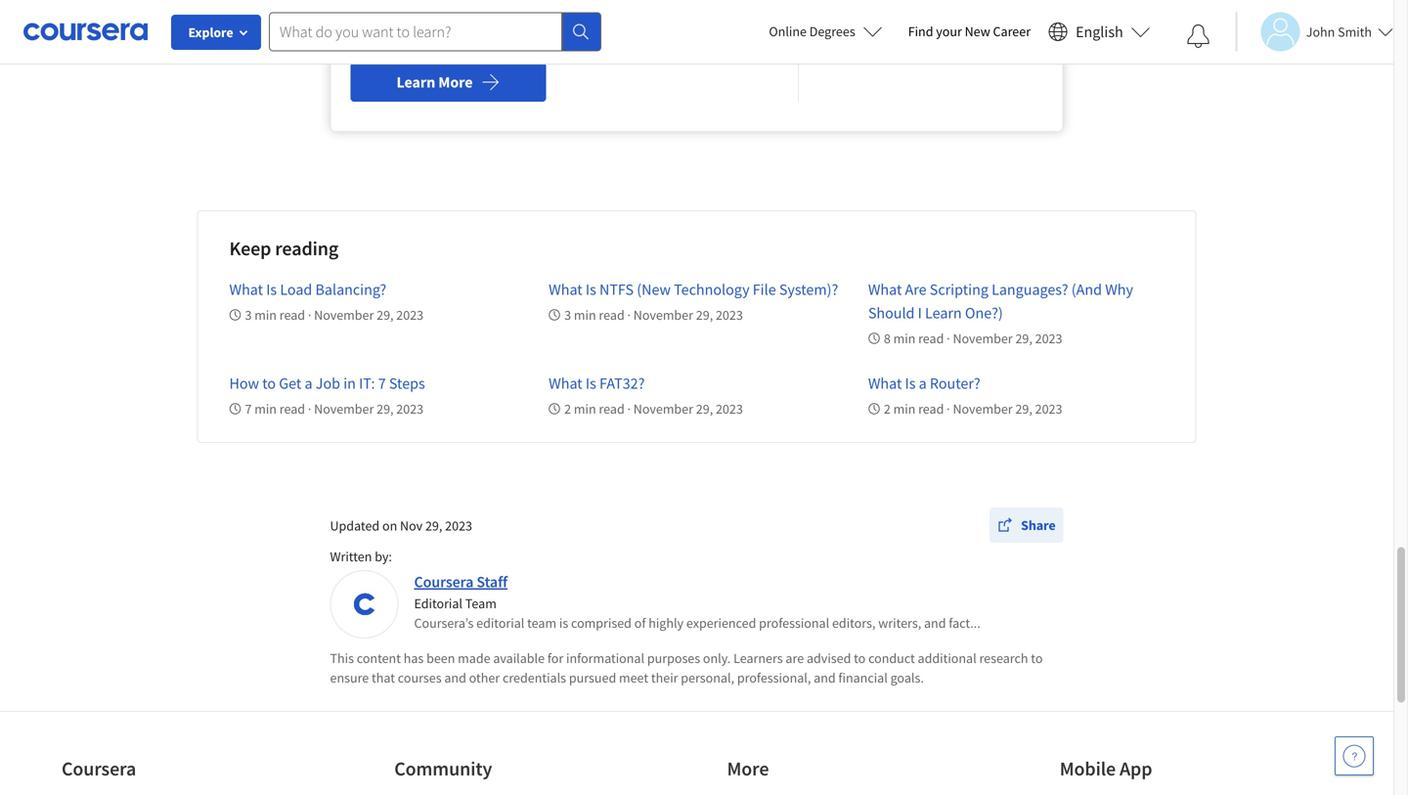 Task type: locate. For each thing, give the bounding box(es) containing it.
to
[[262, 374, 276, 393], [854, 649, 866, 667], [1031, 649, 1043, 667]]

what inside what are scripting languages? (and why should i learn one?)
[[868, 280, 902, 299]]

coursera's
[[414, 614, 474, 632]]

read down fat32?
[[599, 400, 625, 418]]

and down advised
[[814, 669, 836, 687]]

what
[[229, 280, 263, 299], [549, 280, 583, 299], [868, 280, 902, 299], [549, 374, 583, 393], [868, 374, 902, 393]]

0 vertical spatial coursera
[[414, 572, 474, 592]]

november for load
[[314, 306, 374, 324]]

keep reading
[[229, 236, 339, 261]]

2 down the what is fat32? link
[[564, 400, 571, 418]]

2 min read · november 29, 2023
[[564, 400, 743, 418], [884, 400, 1063, 418]]

min down what is a router? link
[[894, 400, 916, 418]]

· for scripting
[[947, 330, 950, 347]]

new
[[965, 22, 991, 40]]

· down router?
[[947, 400, 950, 418]]

what is a router? link
[[868, 374, 981, 393]]

read down get
[[279, 400, 305, 418]]

what is load balancing? link
[[229, 280, 386, 299]]

professional,
[[737, 669, 811, 687]]

what down "8"
[[868, 374, 902, 393]]

find your new career link
[[899, 20, 1041, 44]]

been
[[427, 649, 455, 667]]

how
[[229, 374, 259, 393]]

what for what is fat32?
[[549, 374, 583, 393]]

fat32?
[[600, 374, 645, 393]]

1 horizontal spatial 2
[[884, 400, 891, 418]]

0 horizontal spatial 3
[[245, 306, 252, 324]]

read for ntfs
[[599, 306, 625, 324]]

2 min read · november 29, 2023 for what is fat32?
[[564, 400, 743, 418]]

2 min read · november 29, 2023 down fat32?
[[564, 400, 743, 418]]

0 horizontal spatial and
[[444, 669, 466, 687]]

learn right "i"
[[925, 303, 962, 323]]

should
[[868, 303, 915, 323]]

0 horizontal spatial 3 min read · november 29, 2023
[[245, 306, 424, 324]]

coursera inside the "coursera staff editorial team coursera's editorial team is comprised of highly experienced professional editors, writers, and fact..."
[[414, 572, 474, 592]]

fact...
[[949, 614, 981, 632]]

2 2 min read · november 29, 2023 from the left
[[884, 400, 1063, 418]]

research
[[979, 649, 1028, 667]]

learn inside button
[[397, 72, 435, 92]]

1 horizontal spatial a
[[919, 374, 927, 393]]

what for what is a router?
[[868, 374, 902, 393]]

is left router?
[[905, 374, 916, 393]]

share button
[[990, 508, 1064, 543], [990, 508, 1064, 543]]

3
[[245, 306, 252, 324], [564, 306, 571, 324]]

2023
[[396, 306, 424, 324], [716, 306, 743, 324], [1035, 330, 1063, 347], [396, 400, 424, 418], [716, 400, 743, 418], [1035, 400, 1063, 418], [445, 517, 472, 535]]

1 horizontal spatial coursera
[[414, 572, 474, 592]]

more down ratings)
[[438, 72, 473, 92]]

2 3 min read · november 29, 2023 from the left
[[564, 306, 743, 324]]

· down fat32?
[[627, 400, 631, 418]]

learn
[[397, 72, 435, 92], [925, 303, 962, 323]]

and
[[924, 614, 946, 632], [444, 669, 466, 687], [814, 669, 836, 687]]

november for fat32?
[[634, 400, 693, 418]]

0 vertical spatial 7
[[378, 374, 386, 393]]

min down the what is fat32? link
[[574, 400, 596, 418]]

more down professional,
[[727, 757, 769, 781]]

2 horizontal spatial to
[[1031, 649, 1043, 667]]

29, for a
[[1016, 400, 1033, 418]]

· down 'what is load balancing?' "link" on the top of the page
[[308, 306, 311, 324]]

3 up the what is fat32? link
[[564, 306, 571, 324]]

coursera image
[[23, 16, 148, 47]]

additional
[[918, 649, 977, 667]]

·
[[308, 306, 311, 324], [627, 306, 631, 324], [947, 330, 950, 347], [308, 400, 311, 418], [627, 400, 631, 418], [947, 400, 950, 418]]

to up financial at right bottom
[[854, 649, 866, 667]]

learn more
[[397, 72, 473, 92]]

1 vertical spatial learn
[[925, 303, 962, 323]]

in
[[343, 374, 356, 393]]

What do you want to learn? text field
[[269, 12, 562, 51]]

29, for get
[[377, 400, 394, 418]]

2 a from the left
[[919, 374, 927, 393]]

that
[[372, 669, 395, 687]]

3 down 'what is load balancing?' "link" on the top of the page
[[245, 306, 252, 324]]

1 vertical spatial more
[[727, 757, 769, 781]]

credentials
[[503, 669, 566, 687]]

coursera staff image
[[333, 573, 396, 636]]

balancing?
[[315, 280, 386, 299]]

english
[[1076, 22, 1124, 42]]

7 min read · november 29, 2023
[[245, 400, 424, 418]]

min down what is load balancing?
[[255, 306, 277, 324]]

0 vertical spatial more
[[438, 72, 473, 92]]

learn down what do you want to learn? text field
[[397, 72, 435, 92]]

is
[[559, 614, 568, 632]]

are
[[786, 649, 804, 667]]

1 horizontal spatial and
[[814, 669, 836, 687]]

degrees
[[810, 22, 855, 40]]

what for what are scripting languages? (and why should i learn one?)
[[868, 280, 902, 299]]

7 down how
[[245, 400, 252, 418]]

1 horizontal spatial 7
[[378, 374, 386, 393]]

1 2 min read · november 29, 2023 from the left
[[564, 400, 743, 418]]

· for fat32?
[[627, 400, 631, 418]]

2 2 from the left
[[884, 400, 891, 418]]

career
[[993, 22, 1031, 40]]

a left router?
[[919, 374, 927, 393]]

a right get
[[305, 374, 313, 393]]

staff
[[477, 572, 508, 592]]

find your new career
[[908, 22, 1031, 40]]

1,399,149 already enrolled
[[508, 20, 659, 37]]

1 horizontal spatial learn
[[925, 303, 962, 323]]

learn more button
[[351, 63, 546, 102]]

november down 'one?)'
[[953, 330, 1013, 347]]

read for a
[[918, 400, 944, 418]]

0 vertical spatial learn
[[397, 72, 435, 92]]

pursued
[[569, 669, 616, 687]]

what up should
[[868, 280, 902, 299]]

2 for what is fat32?
[[564, 400, 571, 418]]

is left fat32?
[[586, 374, 596, 393]]

ntfs
[[600, 280, 634, 299]]

1 vertical spatial coursera
[[62, 757, 136, 781]]

november down fat32?
[[634, 400, 693, 418]]

a
[[305, 374, 313, 393], [919, 374, 927, 393]]

english button
[[1041, 0, 1159, 64]]

ensure
[[330, 669, 369, 687]]

2 3 from the left
[[564, 306, 571, 324]]

min up the what is fat32? link
[[574, 306, 596, 324]]

1 3 min read · november 29, 2023 from the left
[[245, 306, 424, 324]]

is left ntfs
[[586, 280, 596, 299]]

read for load
[[279, 306, 305, 324]]

2 horizontal spatial and
[[924, 614, 946, 632]]

this
[[330, 649, 354, 667]]

3 min read · november 29, 2023 down (new
[[564, 306, 743, 324]]

to right research
[[1031, 649, 1043, 667]]

more inside button
[[438, 72, 473, 92]]

· for ntfs
[[627, 306, 631, 324]]

29, for load
[[377, 306, 394, 324]]

0 horizontal spatial more
[[438, 72, 473, 92]]

1 horizontal spatial 3
[[564, 306, 571, 324]]

1 a from the left
[[305, 374, 313, 393]]

smith
[[1338, 23, 1372, 41]]

coursera staff editorial team coursera's editorial team is comprised of highly experienced professional editors, writers, and fact...
[[414, 572, 981, 632]]

what left fat32?
[[549, 374, 583, 393]]

0 horizontal spatial a
[[305, 374, 313, 393]]

what down keep
[[229, 280, 263, 299]]

this content has been made available for informational purposes only. learners are advised to conduct additional research to ensure that courses and other credentials pursued meet their personal, professional, and financial goals.
[[330, 649, 1043, 687]]

8 min read · november 29, 2023
[[884, 330, 1063, 347]]

1 3 from the left
[[245, 306, 252, 324]]

november down (new
[[634, 306, 693, 324]]

1 horizontal spatial 3 min read · november 29, 2023
[[564, 306, 743, 324]]

conduct
[[869, 649, 915, 667]]

learners
[[734, 649, 783, 667]]

read down what is a router?
[[918, 400, 944, 418]]

1 vertical spatial 7
[[245, 400, 252, 418]]

0 horizontal spatial 2
[[564, 400, 571, 418]]

to left get
[[262, 374, 276, 393]]

is left load
[[266, 280, 277, 299]]

editors,
[[832, 614, 876, 632]]

is for a
[[905, 374, 916, 393]]

29,
[[377, 306, 394, 324], [696, 306, 713, 324], [1016, 330, 1033, 347], [377, 400, 394, 418], [696, 400, 713, 418], [1016, 400, 1033, 418], [425, 517, 442, 535]]

written
[[330, 548, 372, 565]]

read down ntfs
[[599, 306, 625, 324]]

2023 for what are scripting languages? (and why should i learn one?)
[[1035, 330, 1063, 347]]

0 horizontal spatial learn
[[397, 72, 435, 92]]

writers,
[[878, 614, 922, 632]]

3 min read · november 29, 2023 down balancing?
[[245, 306, 424, 324]]

router?
[[930, 374, 981, 393]]

is for ntfs
[[586, 280, 596, 299]]

3 min read · november 29, 2023 for balancing?
[[245, 306, 424, 324]]

coursera
[[414, 572, 474, 592], [62, 757, 136, 781]]

2 down what is a router? link
[[884, 400, 891, 418]]

november down balancing?
[[314, 306, 374, 324]]

read down load
[[279, 306, 305, 324]]

and down been
[[444, 669, 466, 687]]

november
[[314, 306, 374, 324], [634, 306, 693, 324], [953, 330, 1013, 347], [314, 400, 374, 418], [634, 400, 693, 418], [953, 400, 1013, 418]]

and left fact...
[[924, 614, 946, 632]]

app
[[1120, 757, 1153, 781]]

0 horizontal spatial coursera
[[62, 757, 136, 781]]

1 2 from the left
[[564, 400, 571, 418]]

what left ntfs
[[549, 280, 583, 299]]

content
[[357, 649, 401, 667]]

2 min read · november 29, 2023 down router?
[[884, 400, 1063, 418]]

read
[[279, 306, 305, 324], [599, 306, 625, 324], [918, 330, 944, 347], [279, 400, 305, 418], [599, 400, 625, 418], [918, 400, 944, 418]]

november down router?
[[953, 400, 1013, 418]]

7 right the 'it:' on the left top of the page
[[378, 374, 386, 393]]

read down "i"
[[918, 330, 944, 347]]

3 for what is ntfs (new technology file system)?
[[564, 306, 571, 324]]

advised
[[807, 649, 851, 667]]

online
[[769, 22, 807, 40]]

0 horizontal spatial 2 min read · november 29, 2023
[[564, 400, 743, 418]]

john smith button
[[1236, 12, 1394, 51]]

min right "8"
[[894, 330, 916, 347]]

explore
[[188, 23, 233, 41]]

· down how to get a job in it: 7 steps link
[[308, 400, 311, 418]]

· up router?
[[947, 330, 950, 347]]

3 min read · november 29, 2023
[[245, 306, 424, 324], [564, 306, 743, 324]]

· down ntfs
[[627, 306, 631, 324]]

min down how
[[255, 400, 277, 418]]

november down in
[[314, 400, 374, 418]]

min for ntfs
[[574, 306, 596, 324]]

financial
[[839, 669, 888, 687]]

online degrees
[[769, 22, 855, 40]]

1 horizontal spatial 2 min read · november 29, 2023
[[884, 400, 1063, 418]]

(168,802
[[395, 20, 444, 37]]

None search field
[[269, 12, 602, 51]]

updated on nov 29, 2023
[[330, 517, 472, 535]]

29, for scripting
[[1016, 330, 1033, 347]]

of
[[634, 614, 646, 632]]

2
[[564, 400, 571, 418], [884, 400, 891, 418]]



Task type: vqa. For each thing, say whether or not it's contained in the screenshot.


Task type: describe. For each thing, give the bounding box(es) containing it.
november for a
[[953, 400, 1013, 418]]

2023 for what is a router?
[[1035, 400, 1063, 418]]

0 horizontal spatial to
[[262, 374, 276, 393]]

is for load
[[266, 280, 277, 299]]

languages?
[[992, 280, 1069, 299]]

coursera for coursera staff editorial team coursera's editorial team is comprised of highly experienced professional editors, writers, and fact...
[[414, 572, 474, 592]]

i
[[918, 303, 922, 323]]

nov
[[400, 517, 423, 535]]

what is ntfs (new technology file system)? link
[[549, 280, 838, 299]]

min for a
[[894, 400, 916, 418]]

3 min read · november 29, 2023 for (new
[[564, 306, 743, 324]]

experienced
[[686, 614, 756, 632]]

min for scripting
[[894, 330, 916, 347]]

(and
[[1072, 280, 1102, 299]]

29, for fat32?
[[696, 400, 713, 418]]

for
[[548, 649, 564, 667]]

read for get
[[279, 400, 305, 418]]

what for what is load balancing?
[[229, 280, 263, 299]]

what for what is ntfs (new technology file system)?
[[549, 280, 583, 299]]

share
[[1021, 516, 1056, 534]]

show notifications image
[[1187, 24, 1211, 48]]

1,399,149
[[508, 20, 563, 37]]

system)?
[[779, 280, 838, 299]]

ratings)
[[446, 20, 490, 37]]

available
[[493, 649, 545, 667]]

read for fat32?
[[599, 400, 625, 418]]

are
[[905, 280, 927, 299]]

courses
[[398, 669, 442, 687]]

john
[[1306, 23, 1335, 41]]

highly
[[649, 614, 684, 632]]

steps
[[389, 374, 425, 393]]

already
[[566, 20, 608, 37]]

team
[[527, 614, 557, 632]]

it:
[[359, 374, 375, 393]]

min for fat32?
[[574, 400, 596, 418]]

is for fat32?
[[586, 374, 596, 393]]

coursera staff link
[[414, 572, 508, 592]]

file
[[753, 280, 776, 299]]

coursera for coursera
[[62, 757, 136, 781]]

2 min read · november 29, 2023 for what is a router?
[[884, 400, 1063, 418]]

goals.
[[891, 669, 924, 687]]

john smith
[[1306, 23, 1372, 41]]

min for get
[[255, 400, 277, 418]]

job
[[316, 374, 340, 393]]

8
[[884, 330, 891, 347]]

comprised
[[571, 614, 632, 632]]

mobile
[[1060, 757, 1116, 781]]

get
[[279, 374, 302, 393]]

and inside the "coursera staff editorial team coursera's editorial team is comprised of highly experienced professional editors, writers, and fact..."
[[924, 614, 946, 632]]

min for load
[[255, 306, 277, 324]]

editorial
[[476, 614, 525, 632]]

2 for what is a router?
[[884, 400, 891, 418]]

· for a
[[947, 400, 950, 418]]

3 for what is load balancing?
[[245, 306, 252, 324]]

online degrees button
[[753, 10, 899, 53]]

only.
[[703, 649, 731, 667]]

november for ntfs
[[634, 306, 693, 324]]

1 horizontal spatial more
[[727, 757, 769, 781]]

written by:
[[330, 548, 392, 565]]

1 horizontal spatial to
[[854, 649, 866, 667]]

what is ntfs (new technology file system)?
[[549, 280, 838, 299]]

your
[[936, 22, 962, 40]]

read for scripting
[[918, 330, 944, 347]]

learn inside what are scripting languages? (and why should i learn one?)
[[925, 303, 962, 323]]

updated
[[330, 517, 380, 535]]

how to get a job in it: 7 steps
[[229, 374, 425, 393]]

mobile app
[[1060, 757, 1153, 781]]

editorial
[[414, 595, 463, 612]]

help center image
[[1343, 744, 1366, 768]]

keep
[[229, 236, 271, 261]]

by:
[[375, 548, 392, 565]]

2023 for what is fat32?
[[716, 400, 743, 418]]

explore button
[[171, 15, 261, 50]]

scripting
[[930, 280, 989, 299]]

4.8 (168,802 ratings)
[[369, 20, 490, 37]]

community
[[394, 757, 492, 781]]

other
[[469, 669, 500, 687]]

2023 for how to get a job in it: 7 steps
[[396, 400, 424, 418]]

find
[[908, 22, 934, 40]]

why
[[1105, 280, 1134, 299]]

reading
[[275, 236, 339, 261]]

· for get
[[308, 400, 311, 418]]

2023 for what is ntfs (new technology file system)?
[[716, 306, 743, 324]]

professional
[[759, 614, 830, 632]]

what are scripting languages? (and why should i learn one?)
[[868, 280, 1134, 323]]

what is fat32?
[[549, 374, 645, 393]]

what are scripting languages? (and why should i learn one?) link
[[868, 280, 1134, 323]]

november for scripting
[[953, 330, 1013, 347]]

· for load
[[308, 306, 311, 324]]

load
[[280, 280, 312, 299]]

2023 for what is load balancing?
[[396, 306, 424, 324]]

november for get
[[314, 400, 374, 418]]

(new
[[637, 280, 671, 299]]

team
[[465, 595, 497, 612]]

made
[[458, 649, 491, 667]]

enrolled
[[611, 20, 659, 37]]

29, for ntfs
[[696, 306, 713, 324]]

on
[[382, 517, 397, 535]]

4.8
[[369, 20, 387, 37]]

meet
[[619, 669, 649, 687]]

0 horizontal spatial 7
[[245, 400, 252, 418]]

one?)
[[965, 303, 1003, 323]]



